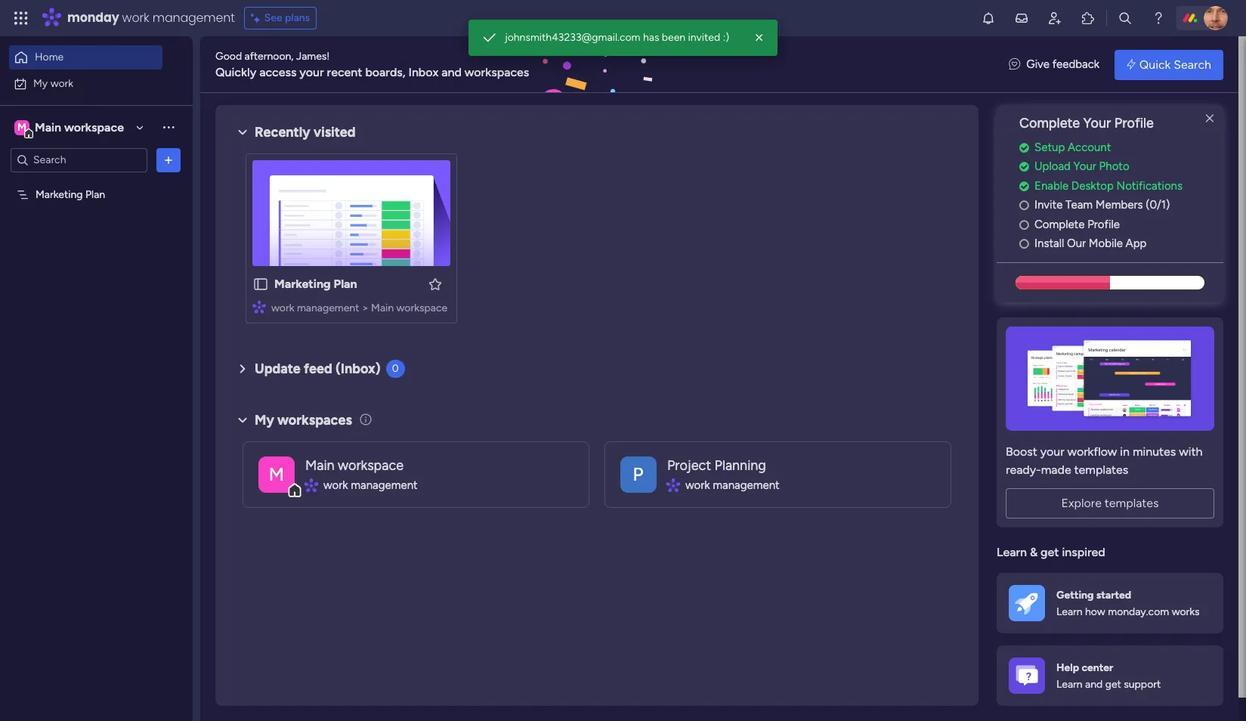 Task type: locate. For each thing, give the bounding box(es) containing it.
plan
[[85, 188, 105, 201], [334, 277, 357, 291]]

1 horizontal spatial marketing plan
[[274, 277, 357, 291]]

johnsmith43233@gmail.com has been invited :)
[[505, 31, 730, 44]]

1 vertical spatial marketing plan
[[274, 277, 357, 291]]

plan inside list box
[[85, 188, 105, 201]]

0 horizontal spatial workspace image
[[14, 119, 29, 136]]

and down center
[[1086, 678, 1103, 691]]

account
[[1068, 140, 1112, 154]]

0 vertical spatial marketing plan
[[36, 188, 105, 201]]

work up update
[[271, 302, 294, 315]]

1 work management from the left
[[324, 478, 418, 492]]

invite team members (0/1)
[[1035, 198, 1171, 212]]

1 horizontal spatial work management
[[686, 478, 780, 492]]

plan down search in workspace field
[[85, 188, 105, 201]]

your down account
[[1074, 160, 1097, 173]]

1 horizontal spatial my
[[255, 412, 274, 429]]

1 vertical spatial and
[[1086, 678, 1103, 691]]

help image
[[1152, 11, 1167, 26]]

your inside good afternoon, james! quickly access your recent boards, inbox and workspaces
[[300, 65, 324, 79]]

recent
[[327, 65, 363, 79]]

your down james!
[[300, 65, 324, 79]]

enable desktop notifications link
[[1020, 178, 1224, 195]]

circle o image inside complete profile link
[[1020, 219, 1030, 230]]

my down home
[[33, 77, 48, 90]]

0 horizontal spatial work management
[[324, 478, 418, 492]]

main workspace down my workspaces
[[305, 457, 404, 474]]

2 vertical spatial main
[[305, 457, 335, 474]]

templates inside boost your workflow in minutes with ready-made templates
[[1075, 463, 1129, 477]]

marketing plan
[[36, 188, 105, 201], [274, 277, 357, 291]]

select product image
[[14, 11, 29, 26]]

circle o image for install
[[1020, 238, 1030, 250]]

monday work management
[[67, 9, 235, 26]]

0 horizontal spatial your
[[300, 65, 324, 79]]

2 check circle image from the top
[[1020, 181, 1030, 192]]

2 circle o image from the top
[[1020, 219, 1030, 230]]

planning
[[715, 457, 767, 474]]

1 vertical spatial plan
[[334, 277, 357, 291]]

0 horizontal spatial main
[[35, 120, 61, 134]]

0 horizontal spatial m
[[17, 121, 26, 133]]

learn inside getting started learn how monday.com works
[[1057, 606, 1083, 618]]

workspaces down update feed (inbox)
[[278, 412, 352, 429]]

option
[[0, 181, 193, 184]]

2 horizontal spatial main
[[371, 302, 394, 315]]

good
[[215, 50, 242, 62]]

afternoon,
[[245, 50, 294, 62]]

1 vertical spatial your
[[1041, 444, 1065, 459]]

check circle image inside enable desktop notifications "link"
[[1020, 181, 1030, 192]]

1 horizontal spatial main workspace
[[305, 457, 404, 474]]

m inside 'workspace selection' element
[[17, 121, 26, 133]]

workspace
[[64, 120, 124, 134], [397, 302, 448, 315], [338, 457, 404, 474]]

in
[[1121, 444, 1130, 459]]

check circle image
[[1020, 161, 1030, 173]]

made
[[1042, 463, 1072, 477]]

visited
[[314, 124, 356, 141]]

invited
[[689, 31, 721, 44]]

0 horizontal spatial marketing plan
[[36, 188, 105, 201]]

&
[[1031, 545, 1038, 559]]

1 horizontal spatial plan
[[334, 277, 357, 291]]

1 horizontal spatial m
[[269, 463, 284, 485]]

templates
[[1075, 463, 1129, 477], [1105, 496, 1160, 510]]

quickly
[[215, 65, 257, 79]]

complete up install
[[1035, 218, 1085, 231]]

1 vertical spatial main
[[371, 302, 394, 315]]

complete inside complete profile link
[[1035, 218, 1085, 231]]

v2 user feedback image
[[1010, 56, 1021, 73]]

members
[[1096, 198, 1144, 212]]

1 vertical spatial complete
[[1035, 218, 1085, 231]]

2 vertical spatial learn
[[1057, 678, 1083, 691]]

0 vertical spatial check circle image
[[1020, 142, 1030, 153]]

enable
[[1035, 179, 1069, 193]]

marketing plan up work management > main workspace
[[274, 277, 357, 291]]

1 circle o image from the top
[[1020, 200, 1030, 211]]

0 vertical spatial complete
[[1020, 115, 1081, 132]]

plans
[[285, 11, 310, 24]]

2 vertical spatial circle o image
[[1020, 238, 1030, 250]]

2 work management from the left
[[686, 478, 780, 492]]

been
[[662, 31, 686, 44]]

get down center
[[1106, 678, 1122, 691]]

1 vertical spatial learn
[[1057, 606, 1083, 618]]

with
[[1180, 444, 1203, 459]]

templates right the explore
[[1105, 496, 1160, 510]]

0 vertical spatial profile
[[1115, 115, 1155, 132]]

my for my work
[[33, 77, 48, 90]]

circle o image inside invite team members (0/1) link
[[1020, 200, 1030, 211]]

get inside help center learn and get support
[[1106, 678, 1122, 691]]

invite members image
[[1048, 11, 1063, 26]]

close my workspaces image
[[234, 411, 252, 429]]

your up account
[[1084, 115, 1112, 132]]

help center element
[[997, 646, 1224, 706]]

0 vertical spatial workspace image
[[14, 119, 29, 136]]

check circle image up check circle icon
[[1020, 142, 1030, 153]]

circle o image left install
[[1020, 238, 1030, 250]]

3 circle o image from the top
[[1020, 238, 1030, 250]]

0 vertical spatial your
[[1084, 115, 1112, 132]]

profile
[[1115, 115, 1155, 132], [1088, 218, 1121, 231]]

0 vertical spatial marketing
[[36, 188, 83, 201]]

0 vertical spatial my
[[33, 77, 48, 90]]

learn down help
[[1057, 678, 1083, 691]]

upload
[[1035, 160, 1071, 173]]

1 horizontal spatial workspace image
[[259, 456, 295, 493]]

1 check circle image from the top
[[1020, 142, 1030, 153]]

0 horizontal spatial marketing
[[36, 188, 83, 201]]

getting
[[1057, 589, 1094, 602]]

0 vertical spatial m
[[17, 121, 26, 133]]

workspaces right the inbox
[[465, 65, 530, 79]]

explore
[[1062, 496, 1102, 510]]

boost your workflow in minutes with ready-made templates
[[1006, 444, 1203, 477]]

boards,
[[366, 65, 406, 79]]

marketing plan list box
[[0, 178, 193, 411]]

get right &
[[1041, 545, 1060, 559]]

0 vertical spatial main
[[35, 120, 61, 134]]

1 horizontal spatial get
[[1106, 678, 1122, 691]]

good afternoon, james! quickly access your recent boards, inbox and workspaces
[[215, 50, 530, 79]]

marketing
[[36, 188, 83, 201], [274, 277, 331, 291]]

1 vertical spatial circle o image
[[1020, 219, 1030, 230]]

plan up work management > main workspace
[[334, 277, 357, 291]]

apps image
[[1081, 11, 1096, 26]]

workspaces inside good afternoon, james! quickly access your recent boards, inbox and workspaces
[[465, 65, 530, 79]]

1 vertical spatial workspace image
[[259, 456, 295, 493]]

your for upload
[[1074, 160, 1097, 173]]

upload your photo
[[1035, 160, 1130, 173]]

workspace image
[[14, 119, 29, 136], [259, 456, 295, 493]]

your
[[1084, 115, 1112, 132], [1074, 160, 1097, 173]]

0 horizontal spatial and
[[442, 65, 462, 79]]

work management
[[324, 478, 418, 492], [686, 478, 780, 492]]

profile up setup account link
[[1115, 115, 1155, 132]]

enable desktop notifications
[[1035, 179, 1183, 193]]

check circle image down check circle icon
[[1020, 181, 1030, 192]]

circle o image left invite
[[1020, 200, 1030, 211]]

and inside help center learn and get support
[[1086, 678, 1103, 691]]

learn left &
[[997, 545, 1028, 559]]

circle o image for invite
[[1020, 200, 1030, 211]]

explore templates
[[1062, 496, 1160, 510]]

0 vertical spatial plan
[[85, 188, 105, 201]]

setup account
[[1035, 140, 1112, 154]]

1 vertical spatial my
[[255, 412, 274, 429]]

explore templates button
[[1006, 488, 1215, 519]]

1 horizontal spatial and
[[1086, 678, 1103, 691]]

my for my workspaces
[[255, 412, 274, 429]]

1 vertical spatial profile
[[1088, 218, 1121, 231]]

circle o image inside "install our mobile app" link
[[1020, 238, 1030, 250]]

marketing plan inside list box
[[36, 188, 105, 201]]

main workspace
[[35, 120, 124, 134], [305, 457, 404, 474]]

profile down the invite team members (0/1)
[[1088, 218, 1121, 231]]

johnsmith43233@gmail.com has been invited :) alert
[[469, 20, 778, 56]]

and right the inbox
[[442, 65, 462, 79]]

close recently visited image
[[234, 123, 252, 141]]

1 vertical spatial templates
[[1105, 496, 1160, 510]]

1 vertical spatial workspaces
[[278, 412, 352, 429]]

v2 bolt switch image
[[1127, 56, 1136, 73]]

circle o image for complete
[[1020, 219, 1030, 230]]

management
[[153, 9, 235, 26], [297, 302, 359, 315], [351, 478, 418, 492], [713, 478, 780, 492]]

Search in workspace field
[[32, 151, 126, 169]]

1 horizontal spatial marketing
[[274, 277, 331, 291]]

circle o image left complete profile
[[1020, 219, 1030, 230]]

0 horizontal spatial main workspace
[[35, 120, 124, 134]]

learn for help
[[1057, 678, 1083, 691]]

notifications image
[[981, 11, 997, 26]]

your up "made"
[[1041, 444, 1065, 459]]

1 vertical spatial get
[[1106, 678, 1122, 691]]

check circle image inside setup account link
[[1020, 142, 1030, 153]]

0 horizontal spatial get
[[1041, 545, 1060, 559]]

learn & get inspired
[[997, 545, 1106, 559]]

1 vertical spatial main workspace
[[305, 457, 404, 474]]

workspace options image
[[161, 120, 176, 135]]

boost
[[1006, 444, 1038, 459]]

0 vertical spatial templates
[[1075, 463, 1129, 477]]

my work button
[[9, 71, 163, 96]]

complete
[[1020, 115, 1081, 132], [1035, 218, 1085, 231]]

main workspace up search in workspace field
[[35, 120, 124, 134]]

circle o image
[[1020, 200, 1030, 211], [1020, 219, 1030, 230], [1020, 238, 1030, 250]]

my
[[33, 77, 48, 90], [255, 412, 274, 429]]

has
[[643, 31, 660, 44]]

templates down the workflow
[[1075, 463, 1129, 477]]

0 vertical spatial workspaces
[[465, 65, 530, 79]]

workspaces
[[465, 65, 530, 79], [278, 412, 352, 429]]

and
[[442, 65, 462, 79], [1086, 678, 1103, 691]]

1 vertical spatial your
[[1074, 160, 1097, 173]]

my inside button
[[33, 77, 48, 90]]

0 horizontal spatial my
[[33, 77, 48, 90]]

0 vertical spatial and
[[442, 65, 462, 79]]

0 vertical spatial your
[[300, 65, 324, 79]]

main down my workspaces
[[305, 457, 335, 474]]

work
[[122, 9, 149, 26], [50, 77, 73, 90], [271, 302, 294, 315], [324, 478, 348, 492], [686, 478, 710, 492]]

1 horizontal spatial workspaces
[[465, 65, 530, 79]]

ready-
[[1006, 463, 1042, 477]]

0 vertical spatial main workspace
[[35, 120, 124, 134]]

invite
[[1035, 198, 1063, 212]]

0 vertical spatial circle o image
[[1020, 200, 1030, 211]]

1 horizontal spatial your
[[1041, 444, 1065, 459]]

main
[[35, 120, 61, 134], [371, 302, 394, 315], [305, 457, 335, 474]]

workspace image
[[621, 456, 657, 493]]

learn inside help center learn and get support
[[1057, 678, 1083, 691]]

my right close my workspaces "image"
[[255, 412, 274, 429]]

1 vertical spatial check circle image
[[1020, 181, 1030, 192]]

0 horizontal spatial plan
[[85, 188, 105, 201]]

marketing plan down search in workspace field
[[36, 188, 105, 201]]

check circle image
[[1020, 142, 1030, 153], [1020, 181, 1030, 192]]

marketing down search in workspace field
[[36, 188, 83, 201]]

1 vertical spatial m
[[269, 463, 284, 485]]

work down home
[[50, 77, 73, 90]]

complete up setup
[[1020, 115, 1081, 132]]

main down my work
[[35, 120, 61, 134]]

getting started element
[[997, 573, 1224, 634]]

marketing right public board 'icon'
[[274, 277, 331, 291]]

learn down 'getting' at right
[[1057, 606, 1083, 618]]

m
[[17, 121, 26, 133], [269, 463, 284, 485]]

main right >
[[371, 302, 394, 315]]



Task type: describe. For each thing, give the bounding box(es) containing it.
learn for getting
[[1057, 606, 1083, 618]]

0
[[392, 362, 399, 375]]

support
[[1125, 678, 1162, 691]]

options image
[[161, 152, 176, 167]]

quick search button
[[1115, 50, 1224, 80]]

update feed (inbox)
[[255, 361, 381, 377]]

help center learn and get support
[[1057, 661, 1162, 691]]

minutes
[[1133, 444, 1177, 459]]

1 horizontal spatial main
[[305, 457, 335, 474]]

how
[[1086, 606, 1106, 618]]

my work
[[33, 77, 73, 90]]

templates image image
[[1011, 326, 1211, 431]]

inbox image
[[1015, 11, 1030, 26]]

0 horizontal spatial workspaces
[[278, 412, 352, 429]]

(inbox)
[[336, 361, 381, 377]]

dapulse x slim image
[[1201, 110, 1220, 128]]

open update feed (inbox) image
[[234, 360, 252, 378]]

complete for complete profile
[[1035, 218, 1085, 231]]

home button
[[9, 45, 163, 70]]

help
[[1057, 661, 1080, 674]]

main workspace inside 'workspace selection' element
[[35, 120, 124, 134]]

install our mobile app
[[1035, 237, 1147, 250]]

johnsmith43233@gmail.com
[[505, 31, 641, 44]]

invite team members (0/1) link
[[1020, 197, 1224, 214]]

feedback
[[1053, 58, 1100, 71]]

see
[[264, 11, 283, 24]]

1 vertical spatial marketing
[[274, 277, 331, 291]]

(0/1)
[[1146, 198, 1171, 212]]

complete your profile
[[1020, 115, 1155, 132]]

getting started learn how monday.com works
[[1057, 589, 1200, 618]]

2 vertical spatial workspace
[[338, 457, 404, 474]]

james peterson image
[[1204, 6, 1229, 30]]

photo
[[1100, 160, 1130, 173]]

notifications
[[1117, 179, 1183, 193]]

inspired
[[1063, 545, 1106, 559]]

p
[[634, 463, 644, 485]]

install our mobile app link
[[1020, 235, 1224, 252]]

work right monday on the top of the page
[[122, 9, 149, 26]]

inbox
[[409, 65, 439, 79]]

1 vertical spatial workspace
[[397, 302, 448, 315]]

complete profile link
[[1020, 216, 1224, 233]]

m for workspace image to the left
[[17, 121, 26, 133]]

recently
[[255, 124, 311, 141]]

:)
[[723, 31, 730, 44]]

setup
[[1035, 140, 1066, 154]]

project planning
[[668, 457, 767, 474]]

see plans
[[264, 11, 310, 24]]

quick
[[1140, 57, 1171, 71]]

upload your photo link
[[1020, 158, 1224, 175]]

install
[[1035, 237, 1065, 250]]

0 vertical spatial get
[[1041, 545, 1060, 559]]

home
[[35, 51, 64, 64]]

app
[[1126, 237, 1147, 250]]

complete for complete your profile
[[1020, 115, 1081, 132]]

center
[[1082, 661, 1114, 674]]

your for complete
[[1084, 115, 1112, 132]]

update
[[255, 361, 301, 377]]

add to favorites image
[[428, 276, 443, 291]]

>
[[362, 302, 369, 315]]

work down 'project'
[[686, 478, 710, 492]]

feed
[[304, 361, 332, 377]]

close image
[[752, 30, 768, 45]]

work down my workspaces
[[324, 478, 348, 492]]

main inside 'workspace selection' element
[[35, 120, 61, 134]]

search everything image
[[1118, 11, 1133, 26]]

your inside boost your workflow in minutes with ready-made templates
[[1041, 444, 1065, 459]]

desktop
[[1072, 179, 1114, 193]]

work inside button
[[50, 77, 73, 90]]

james!
[[296, 50, 330, 62]]

work management > main workspace
[[271, 302, 448, 315]]

give
[[1027, 58, 1050, 71]]

give feedback
[[1027, 58, 1100, 71]]

marketing inside list box
[[36, 188, 83, 201]]

workspace selection element
[[14, 118, 126, 138]]

templates inside button
[[1105, 496, 1160, 510]]

access
[[259, 65, 297, 79]]

and inside good afternoon, james! quickly access your recent boards, inbox and workspaces
[[442, 65, 462, 79]]

search
[[1174, 57, 1212, 71]]

0 vertical spatial learn
[[997, 545, 1028, 559]]

check circle image for enable
[[1020, 181, 1030, 192]]

recently visited
[[255, 124, 356, 141]]

check circle image for setup
[[1020, 142, 1030, 153]]

mobile
[[1089, 237, 1124, 250]]

work management for p
[[686, 478, 780, 492]]

see plans button
[[244, 7, 317, 29]]

quick search
[[1140, 57, 1212, 71]]

m for bottommost workspace image
[[269, 463, 284, 485]]

public board image
[[253, 276, 269, 293]]

project
[[668, 457, 712, 474]]

my workspaces
[[255, 412, 352, 429]]

works
[[1172, 606, 1200, 618]]

started
[[1097, 589, 1132, 602]]

our
[[1068, 237, 1087, 250]]

monday
[[67, 9, 119, 26]]

work management for m
[[324, 478, 418, 492]]

complete profile
[[1035, 218, 1121, 231]]

workflow
[[1068, 444, 1118, 459]]

team
[[1066, 198, 1093, 212]]

monday.com
[[1109, 606, 1170, 618]]

setup account link
[[1020, 139, 1224, 156]]

0 vertical spatial workspace
[[64, 120, 124, 134]]



Task type: vqa. For each thing, say whether or not it's contained in the screenshot.
the top the workspace
yes



